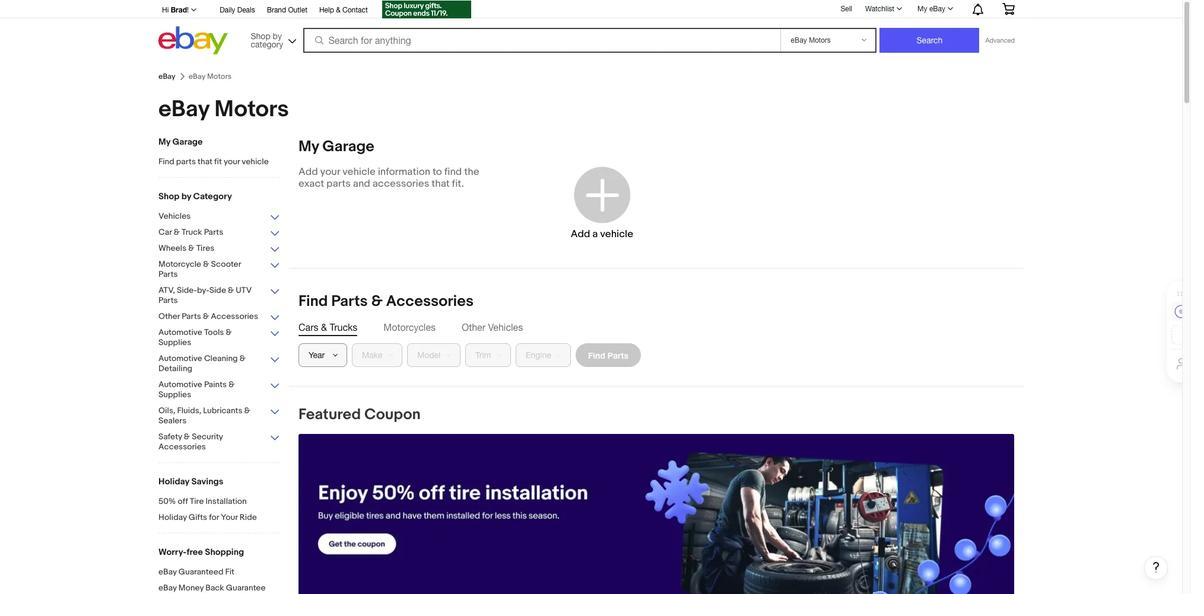 Task type: locate. For each thing, give the bounding box(es) containing it.
supplies
[[159, 338, 191, 348], [159, 390, 191, 400]]

0 vertical spatial add
[[299, 166, 318, 178]]

1 vertical spatial parts
[[327, 178, 351, 190]]

1 horizontal spatial find
[[299, 293, 328, 311]]

1 vertical spatial by
[[181, 191, 191, 202]]

other
[[159, 312, 180, 322], [462, 322, 486, 333]]

by for category
[[273, 31, 282, 41]]

automotive cleaning & detailing button
[[159, 354, 280, 375]]

parts
[[204, 227, 223, 237], [159, 270, 178, 280], [331, 293, 368, 311], [159, 296, 178, 306], [182, 312, 201, 322], [608, 351, 629, 361]]

1 vertical spatial that
[[432, 178, 450, 190]]

my ebay
[[918, 5, 946, 13]]

parts
[[176, 157, 196, 167], [327, 178, 351, 190]]

by down brand
[[273, 31, 282, 41]]

None submit
[[880, 28, 980, 53]]

your inside add your vehicle information to find the exact parts and accessories that fit.
[[320, 166, 340, 178]]

automotive left cleaning
[[159, 354, 202, 364]]

guarantee
[[226, 584, 266, 594]]

0 horizontal spatial shop
[[159, 191, 179, 202]]

featured
[[299, 406, 361, 425]]

shop down deals
[[251, 31, 271, 41]]

vehicles
[[159, 211, 191, 221], [488, 322, 523, 333]]

your left and
[[320, 166, 340, 178]]

your
[[224, 157, 240, 167], [320, 166, 340, 178]]

gifts
[[189, 513, 207, 523]]

tire
[[190, 497, 204, 507]]

2 holiday from the top
[[159, 513, 187, 523]]

add
[[299, 166, 318, 178], [571, 228, 590, 240]]

savings
[[191, 477, 223, 488]]

ebay for ebay
[[159, 72, 176, 81]]

ebay for ebay guaranteed fit ebay money back guarantee
[[159, 568, 177, 578]]

1 horizontal spatial add
[[571, 228, 590, 240]]

parts left and
[[327, 178, 351, 190]]

main content
[[289, 138, 1168, 595]]

ebay
[[930, 5, 946, 13], [159, 72, 176, 81], [159, 96, 209, 123], [159, 568, 177, 578], [159, 584, 177, 594]]

parts inside button
[[608, 351, 629, 361]]

add inside button
[[571, 228, 590, 240]]

daily deals link
[[220, 4, 255, 17]]

none submit inside the shop by category banner
[[880, 28, 980, 53]]

shop up car
[[159, 191, 179, 202]]

that inside the find parts that fit your vehicle link
[[198, 157, 213, 167]]

car & truck parts button
[[159, 227, 280, 239]]

1 horizontal spatial garage
[[323, 138, 375, 156]]

supplies up "detailing"
[[159, 338, 191, 348]]

0 horizontal spatial other
[[159, 312, 180, 322]]

vehicle inside button
[[600, 228, 634, 240]]

0 vertical spatial that
[[198, 157, 213, 167]]

1 vertical spatial find
[[299, 293, 328, 311]]

brand outlet link
[[267, 4, 308, 17]]

back
[[206, 584, 224, 594]]

0 vertical spatial other
[[159, 312, 180, 322]]

cleaning
[[204, 354, 238, 364]]

0 horizontal spatial add
[[299, 166, 318, 178]]

by for category
[[181, 191, 191, 202]]

shop inside shop by category
[[251, 31, 271, 41]]

oils,
[[159, 406, 175, 416]]

truck
[[182, 227, 202, 237]]

vehicle left information
[[343, 166, 376, 178]]

1 horizontal spatial vehicle
[[343, 166, 376, 178]]

2 vertical spatial automotive
[[159, 380, 202, 390]]

by left the category
[[181, 191, 191, 202]]

1 horizontal spatial accessories
[[211, 312, 258, 322]]

that left fit at the left top of the page
[[198, 157, 213, 167]]

garage up find parts that fit your vehicle
[[172, 137, 203, 148]]

by
[[273, 31, 282, 41], [181, 191, 191, 202]]

tab list
[[299, 321, 1015, 334]]

accessories down atv, side-by-side & utv parts dropdown button
[[211, 312, 258, 322]]

motorcycle
[[159, 259, 201, 270]]

0 horizontal spatial my
[[159, 137, 171, 148]]

add for add a vehicle
[[571, 228, 590, 240]]

help, opens dialogs image
[[1151, 562, 1163, 574]]

add left a
[[571, 228, 590, 240]]

the
[[464, 166, 479, 178]]

add a vehicle button
[[529, 150, 676, 256]]

that inside add your vehicle information to find the exact parts and accessories that fit.
[[432, 178, 450, 190]]

0 horizontal spatial that
[[198, 157, 213, 167]]

information
[[378, 166, 431, 178]]

1 supplies from the top
[[159, 338, 191, 348]]

& inside account navigation
[[336, 6, 341, 14]]

by inside shop by category
[[273, 31, 282, 41]]

add left and
[[299, 166, 318, 178]]

ebay inside account navigation
[[930, 5, 946, 13]]

accessories
[[386, 293, 474, 311], [211, 312, 258, 322], [159, 442, 206, 452]]

and
[[353, 178, 370, 190]]

2 horizontal spatial accessories
[[386, 293, 474, 311]]

brand outlet
[[267, 6, 308, 14]]

0 vertical spatial holiday
[[159, 477, 189, 488]]

1 vertical spatial holiday
[[159, 513, 187, 523]]

0 horizontal spatial find
[[159, 157, 174, 167]]

guaranteed
[[179, 568, 224, 578]]

1 vertical spatial accessories
[[211, 312, 258, 322]]

1 vertical spatial add
[[571, 228, 590, 240]]

1 horizontal spatial my garage
[[299, 138, 375, 156]]

1 horizontal spatial vehicles
[[488, 322, 523, 333]]

0 horizontal spatial your
[[224, 157, 240, 167]]

holiday gifts for your ride link
[[159, 513, 280, 524]]

vehicle right a
[[600, 228, 634, 240]]

ebay link
[[159, 72, 176, 81]]

my up exact
[[299, 138, 319, 156]]

1 horizontal spatial other
[[462, 322, 486, 333]]

vehicle for add your vehicle information to find the exact parts and accessories that fit.
[[343, 166, 376, 178]]

0 vertical spatial supplies
[[159, 338, 191, 348]]

ebay guaranteed fit link
[[159, 568, 280, 579]]

contact
[[343, 6, 368, 14]]

0 vertical spatial find
[[159, 157, 174, 167]]

1 vertical spatial shop
[[159, 191, 179, 202]]

account navigation
[[156, 0, 1024, 20]]

find parts & accessories
[[299, 293, 474, 311]]

0 vertical spatial shop
[[251, 31, 271, 41]]

worry-
[[159, 547, 187, 559]]

vehicles inside tab list
[[488, 322, 523, 333]]

1 vertical spatial vehicles
[[488, 322, 523, 333]]

add inside add your vehicle information to find the exact parts and accessories that fit.
[[299, 166, 318, 178]]

1 horizontal spatial parts
[[327, 178, 351, 190]]

shop
[[251, 31, 271, 41], [159, 191, 179, 202]]

car
[[159, 227, 172, 237]]

garage
[[172, 137, 203, 148], [323, 138, 375, 156]]

vehicle right fit at the left top of the page
[[242, 157, 269, 167]]

holiday up the 50%
[[159, 477, 189, 488]]

accessories down sealers at left
[[159, 442, 206, 452]]

0 vertical spatial parts
[[176, 157, 196, 167]]

find for find parts
[[588, 351, 605, 361]]

0 horizontal spatial accessories
[[159, 442, 206, 452]]

Search for anything text field
[[305, 29, 779, 52]]

&
[[336, 6, 341, 14], [174, 227, 180, 237], [188, 243, 194, 254], [203, 259, 209, 270], [228, 286, 234, 296], [371, 293, 383, 311], [203, 312, 209, 322], [321, 322, 327, 333], [226, 328, 232, 338], [240, 354, 246, 364], [229, 380, 235, 390], [244, 406, 250, 416], [184, 432, 190, 442]]

1 automotive from the top
[[159, 328, 202, 338]]

find for find parts & accessories
[[299, 293, 328, 311]]

accessories up motorcycles
[[386, 293, 474, 311]]

parts inside add your vehicle information to find the exact parts and accessories that fit.
[[327, 178, 351, 190]]

2 horizontal spatial my
[[918, 5, 928, 13]]

advanced link
[[980, 28, 1021, 52]]

your right fit at the left top of the page
[[224, 157, 240, 167]]

get the coupon image
[[382, 1, 471, 18]]

1 horizontal spatial shop
[[251, 31, 271, 41]]

1 horizontal spatial by
[[273, 31, 282, 41]]

shop for shop by category
[[159, 191, 179, 202]]

my garage up find parts that fit your vehicle
[[159, 137, 203, 148]]

my right watchlist link
[[918, 5, 928, 13]]

sell
[[841, 5, 853, 13]]

0 vertical spatial accessories
[[386, 293, 474, 311]]

paints
[[204, 380, 227, 390]]

None text field
[[299, 435, 1015, 595]]

that
[[198, 157, 213, 167], [432, 178, 450, 190]]

parts left fit at the left top of the page
[[176, 157, 196, 167]]

add a vehicle
[[571, 228, 634, 240]]

0 horizontal spatial vehicles
[[159, 211, 191, 221]]

fit
[[214, 157, 222, 167]]

shop by category banner
[[156, 0, 1024, 58]]

1 vertical spatial supplies
[[159, 390, 191, 400]]

my garage up exact
[[299, 138, 375, 156]]

1 vertical spatial other
[[462, 322, 486, 333]]

automotive left tools
[[159, 328, 202, 338]]

2 automotive from the top
[[159, 354, 202, 364]]

2 supplies from the top
[[159, 390, 191, 400]]

my up find parts that fit your vehicle
[[159, 137, 171, 148]]

0 vertical spatial vehicles
[[159, 211, 191, 221]]

by-
[[197, 286, 209, 296]]

1 horizontal spatial your
[[320, 166, 340, 178]]

help
[[319, 6, 334, 14]]

vehicle inside add your vehicle information to find the exact parts and accessories that fit.
[[343, 166, 376, 178]]

help & contact link
[[319, 4, 368, 17]]

supplies up oils,
[[159, 390, 191, 400]]

deals
[[237, 6, 255, 14]]

my inside account navigation
[[918, 5, 928, 13]]

2 horizontal spatial find
[[588, 351, 605, 361]]

shop for shop by category
[[251, 31, 271, 41]]

0 vertical spatial by
[[273, 31, 282, 41]]

watchlist
[[866, 5, 895, 13]]

other inside tab list
[[462, 322, 486, 333]]

0 horizontal spatial parts
[[176, 157, 196, 167]]

0 horizontal spatial by
[[181, 191, 191, 202]]

that left fit.
[[432, 178, 450, 190]]

holiday down the 50%
[[159, 513, 187, 523]]

automotive down "detailing"
[[159, 380, 202, 390]]

0 vertical spatial automotive
[[159, 328, 202, 338]]

2 vertical spatial find
[[588, 351, 605, 361]]

tools
[[204, 328, 224, 338]]

exact
[[299, 178, 324, 190]]

garage up and
[[323, 138, 375, 156]]

2 horizontal spatial vehicle
[[600, 228, 634, 240]]

find parts
[[588, 351, 629, 361]]

1 vertical spatial automotive
[[159, 354, 202, 364]]

1 horizontal spatial that
[[432, 178, 450, 190]]

worry-free shopping
[[159, 547, 244, 559]]

find inside find parts button
[[588, 351, 605, 361]]



Task type: vqa. For each thing, say whether or not it's contained in the screenshot.
'Fluids,'
yes



Task type: describe. For each thing, give the bounding box(es) containing it.
outlet
[[288, 6, 308, 14]]

for
[[209, 513, 219, 523]]

brand
[[267, 6, 286, 14]]

1 horizontal spatial my
[[299, 138, 319, 156]]

1 holiday from the top
[[159, 477, 189, 488]]

lubricants
[[203, 406, 243, 416]]

coupon
[[364, 406, 421, 425]]

ebay guaranteed fit ebay money back guarantee
[[159, 568, 266, 594]]

your inside the find parts that fit your vehicle link
[[224, 157, 240, 167]]

safety
[[159, 432, 182, 442]]

scooter
[[211, 259, 241, 270]]

0 horizontal spatial vehicle
[[242, 157, 269, 167]]

0 horizontal spatial garage
[[172, 137, 203, 148]]

ebay money back guarantee link
[[159, 584, 280, 595]]

!
[[187, 6, 189, 14]]

50%
[[159, 497, 176, 507]]

hi brad !
[[162, 5, 189, 14]]

50% off tire installation holiday gifts for your ride
[[159, 497, 257, 523]]

motorcycles
[[384, 322, 436, 333]]

50% off tire installation link
[[159, 497, 280, 508]]

security
[[192, 432, 223, 442]]

ebay for ebay motors
[[159, 96, 209, 123]]

motorcycle & scooter parts button
[[159, 259, 280, 281]]

accessories
[[373, 178, 429, 190]]

installation
[[206, 497, 247, 507]]

find parts that fit your vehicle link
[[159, 157, 280, 168]]

vehicles car & truck parts wheels & tires motorcycle & scooter parts atv, side-by-side & utv parts other parts & accessories automotive tools & supplies automotive cleaning & detailing automotive paints & supplies oils, fluids, lubricants & sealers safety & security accessories
[[159, 211, 258, 452]]

a
[[593, 228, 598, 240]]

0 horizontal spatial my garage
[[159, 137, 203, 148]]

wheels
[[159, 243, 187, 254]]

wheels & tires button
[[159, 243, 280, 255]]

fluids,
[[177, 406, 201, 416]]

find parts that fit your vehicle
[[159, 157, 269, 167]]

none text field inside main content
[[299, 435, 1015, 595]]

advanced
[[986, 37, 1015, 44]]

detailing
[[159, 364, 192, 374]]

garage inside main content
[[323, 138, 375, 156]]

oils, fluids, lubricants & sealers button
[[159, 406, 280, 427]]

utv
[[236, 286, 252, 296]]

daily deals
[[220, 6, 255, 14]]

help & contact
[[319, 6, 368, 14]]

hi
[[162, 6, 169, 14]]

side-
[[177, 286, 197, 296]]

category
[[193, 191, 232, 202]]

find for find parts that fit your vehicle
[[159, 157, 174, 167]]

shop by category
[[251, 31, 283, 49]]

to
[[433, 166, 442, 178]]

ebay motors
[[159, 96, 289, 123]]

tires
[[196, 243, 215, 254]]

add a vehicle image
[[571, 164, 633, 226]]

find
[[445, 166, 462, 178]]

sealers
[[159, 416, 187, 426]]

other vehicles
[[462, 322, 523, 333]]

daily
[[220, 6, 235, 14]]

other inside vehicles car & truck parts wheels & tires motorcycle & scooter parts atv, side-by-side & utv parts other parts & accessories automotive tools & supplies automotive cleaning & detailing automotive paints & supplies oils, fluids, lubricants & sealers safety & security accessories
[[159, 312, 180, 322]]

free
[[187, 547, 203, 559]]

cars
[[299, 322, 319, 333]]

your
[[221, 513, 238, 523]]

shop by category
[[159, 191, 232, 202]]

add for add your vehicle information to find the exact parts and accessories that fit.
[[299, 166, 318, 178]]

shop by category button
[[246, 26, 299, 52]]

atv, side-by-side & utv parts button
[[159, 286, 280, 307]]

main content containing my garage
[[289, 138, 1168, 595]]

3 automotive from the top
[[159, 380, 202, 390]]

enjoy 50% off tire installation image
[[299, 435, 1015, 595]]

add your vehicle information to find the exact parts and accessories that fit.
[[299, 166, 479, 190]]

fit
[[225, 568, 234, 578]]

watchlist link
[[859, 2, 908, 16]]

cars & trucks
[[299, 322, 358, 333]]

accessories inside main content
[[386, 293, 474, 311]]

find parts button
[[576, 344, 641, 368]]

fit.
[[452, 178, 464, 190]]

off
[[178, 497, 188, 507]]

vehicle for add a vehicle
[[600, 228, 634, 240]]

safety & security accessories button
[[159, 432, 280, 454]]

vehicles button
[[159, 211, 280, 223]]

my garage inside main content
[[299, 138, 375, 156]]

holiday savings
[[159, 477, 223, 488]]

sell link
[[836, 5, 858, 13]]

ride
[[240, 513, 257, 523]]

side
[[209, 286, 226, 296]]

tab list containing cars & trucks
[[299, 321, 1015, 334]]

trucks
[[330, 322, 358, 333]]

motors
[[215, 96, 289, 123]]

your shopping cart image
[[1002, 3, 1016, 15]]

holiday inside "50% off tire installation holiday gifts for your ride"
[[159, 513, 187, 523]]

my ebay link
[[911, 2, 959, 16]]

shopping
[[205, 547, 244, 559]]

atv,
[[159, 286, 175, 296]]

other parts & accessories button
[[159, 312, 280, 323]]

2 vertical spatial accessories
[[159, 442, 206, 452]]

category
[[251, 39, 283, 49]]

vehicles inside vehicles car & truck parts wheels & tires motorcycle & scooter parts atv, side-by-side & utv parts other parts & accessories automotive tools & supplies automotive cleaning & detailing automotive paints & supplies oils, fluids, lubricants & sealers safety & security accessories
[[159, 211, 191, 221]]



